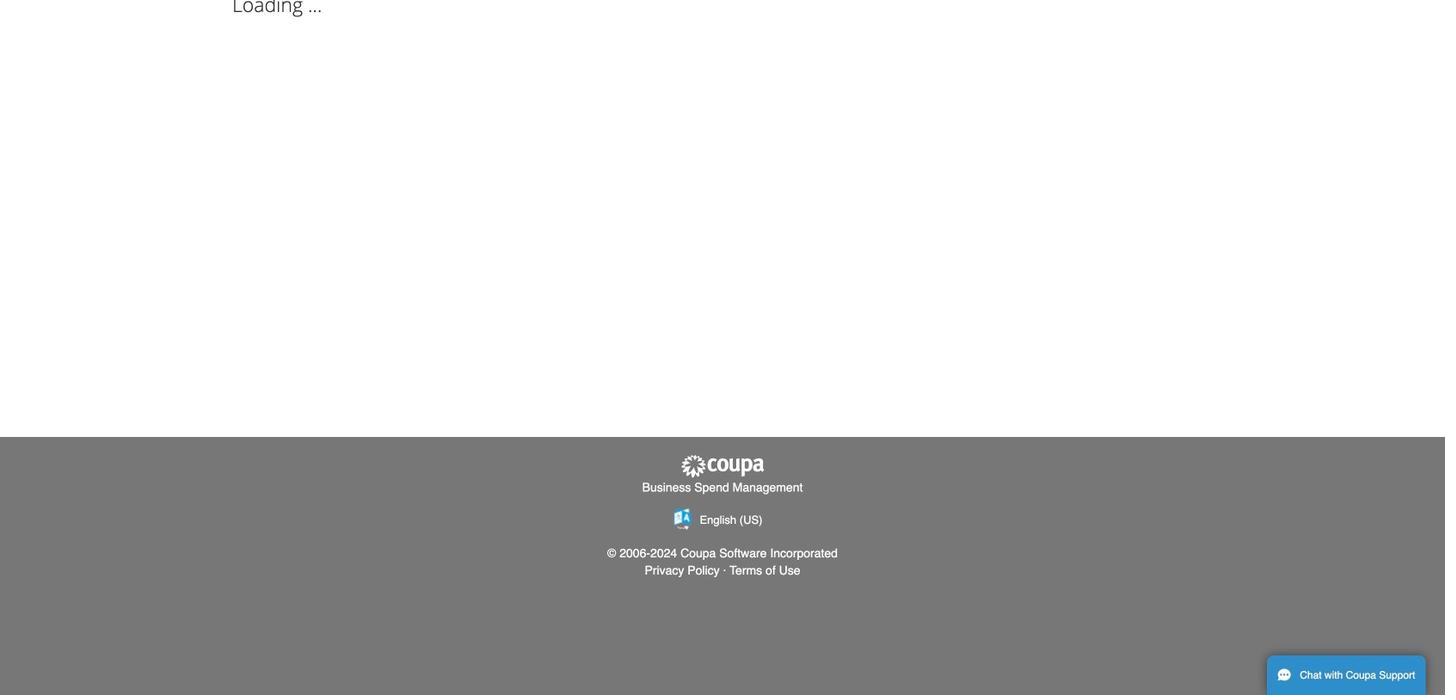 Task type: describe. For each thing, give the bounding box(es) containing it.
coupa supplier portal image
[[680, 454, 766, 479]]



Task type: vqa. For each thing, say whether or not it's contained in the screenshot.
Coupa Supplier Portal image
yes



